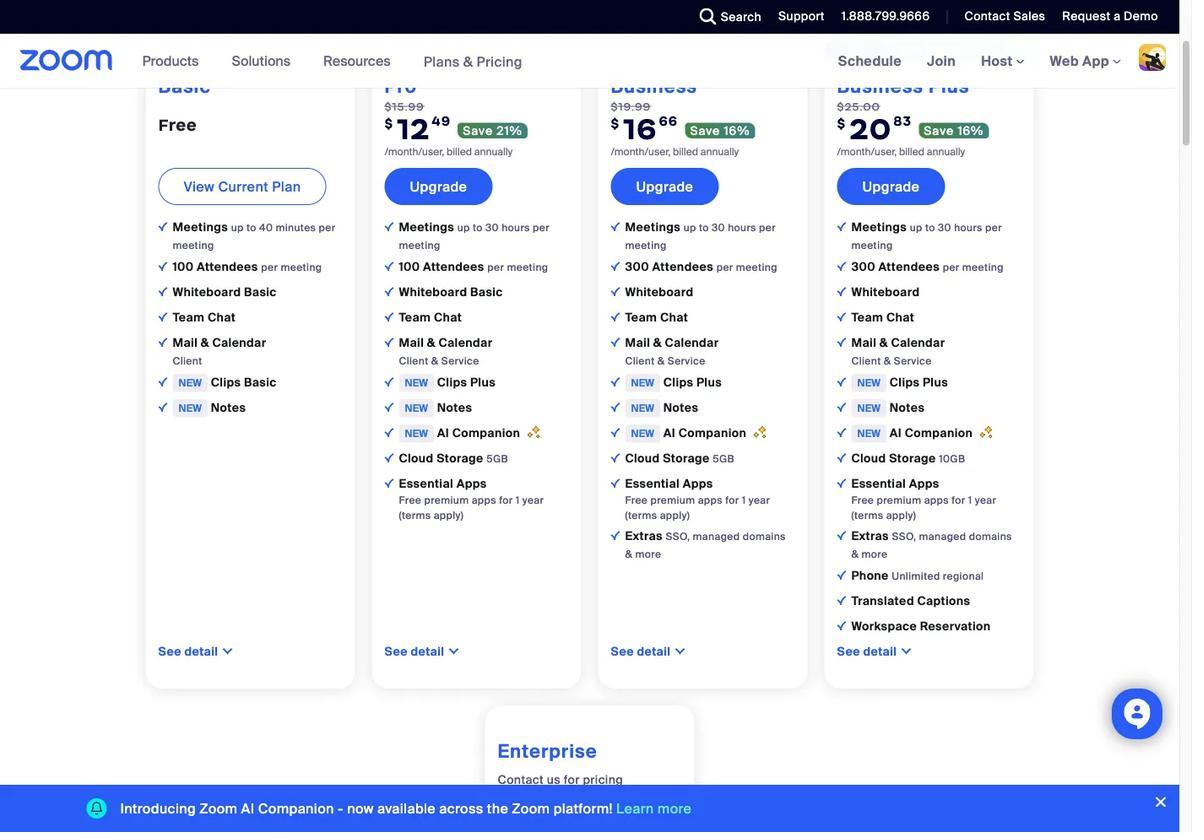 Task type: describe. For each thing, give the bounding box(es) containing it.
cloud storage 10gb
[[852, 451, 966, 466]]

see detail button for pro
[[385, 644, 444, 659]]

4 meetings from the left
[[852, 219, 910, 235]]

4 see detail from the left
[[837, 644, 897, 659]]

now
[[347, 800, 374, 818]]

managed for cloud storage 5gb
[[693, 530, 740, 543]]

introducing
[[120, 800, 196, 818]]

unlimited
[[892, 570, 940, 583]]

hours for 16
[[728, 221, 756, 234]]

join
[[927, 52, 956, 70]]

see for basic
[[158, 644, 181, 659]]

include image for basic
[[158, 222, 168, 231]]

save for 16
[[690, 123, 720, 138]]

new ai companion for 12
[[405, 425, 523, 441]]

reservation
[[920, 619, 991, 634]]

2 horizontal spatial include image
[[837, 479, 847, 488]]

16% inside business $19.99 $ 16 66 save 16% /month/user, billed annually
[[724, 123, 750, 138]]

for inside enterprise contact us for pricing information and more
[[564, 772, 580, 788]]

calendar for business
[[665, 335, 719, 351]]

plans & pricing
[[424, 53, 523, 70]]

pricing
[[477, 53, 523, 70]]

3 premium from the left
[[877, 494, 922, 507]]

join link
[[915, 34, 969, 88]]

300 for cloud storage 5gb
[[625, 259, 649, 275]]

value
[[927, 43, 961, 56]]

team for pro
[[399, 310, 431, 325]]

best
[[898, 43, 925, 56]]

detail for pro
[[411, 644, 444, 659]]

new clips plus for 16
[[631, 375, 722, 390]]

new clips plus for 12
[[405, 375, 496, 390]]

web app button
[[1050, 52, 1121, 70]]

introducing zoom ai companion - now available across the zoom platform! learn more
[[120, 800, 692, 818]]

16% inside 'business plus $25.00 $ 20 83 save 16% /month/user, billed annually'
[[958, 123, 984, 138]]

up for pro
[[457, 221, 470, 234]]

view current plan
[[184, 178, 301, 195]]

3 essential from the left
[[852, 476, 906, 492]]

extras for cloud storage 5gb
[[625, 528, 666, 544]]

to for business
[[699, 221, 709, 234]]

3 (terms from the left
[[852, 509, 884, 522]]

1.888.799.9666 button down outer 'image'
[[842, 8, 930, 24]]

minutes
[[276, 221, 316, 234]]

sso, managed domains & more for cloud storage 5gb
[[625, 530, 786, 561]]

100 attendees per meeting for pro
[[399, 259, 548, 275]]

20
[[850, 110, 892, 147]]

search
[[721, 9, 762, 24]]

billed for 12
[[447, 145, 472, 158]]

extras for cloud storage 10gb
[[852, 528, 892, 544]]

$15.99
[[385, 100, 424, 113]]

to for basic
[[247, 221, 257, 234]]

domains for cloud storage 10gb
[[969, 530, 1012, 543]]

3 whiteboard from the left
[[625, 284, 694, 300]]

business for 20
[[837, 74, 924, 98]]

pricing
[[583, 772, 623, 788]]

5gb for 12
[[487, 452, 508, 466]]

business plus $25.00 $ 20 83 save 16% /month/user, billed annually
[[837, 74, 984, 158]]

products button
[[142, 34, 206, 88]]

upgrade for 16
[[636, 178, 694, 195]]

billed inside 'business plus $25.00 $ 20 83 save 16% /month/user, billed annually'
[[899, 145, 925, 158]]

client for basic
[[173, 355, 202, 368]]

solutions button
[[232, 34, 298, 88]]

web
[[1050, 52, 1079, 70]]

3 up to 30 hours per meeting from the left
[[852, 221, 1002, 252]]

& inside product information navigation
[[463, 53, 473, 70]]

2 zoom from the left
[[512, 800, 550, 818]]

host
[[981, 52, 1016, 70]]

sso, managed domains & more for cloud storage 10gb
[[852, 530, 1012, 561]]

service for 16
[[668, 355, 706, 368]]

-
[[338, 800, 344, 818]]

3 new clips plus from the left
[[857, 375, 948, 390]]

plans
[[424, 53, 460, 70]]

pro
[[385, 74, 417, 98]]

3 1 from the left
[[968, 494, 972, 507]]

3 upgrade link from the left
[[837, 168, 945, 205]]

more inside enterprise contact us for pricing information and more
[[593, 789, 623, 805]]

4 up from the left
[[910, 221, 923, 234]]

clips for business
[[664, 375, 694, 390]]

4 mail from the left
[[852, 335, 877, 351]]

product information navigation
[[130, 34, 535, 89]]

web app
[[1050, 52, 1110, 70]]

workspace reservation
[[852, 619, 991, 634]]

sso, for cloud storage 5gb
[[666, 530, 690, 543]]

2 whiteboard from the left
[[399, 284, 467, 300]]

3 apply) from the left
[[886, 509, 916, 522]]

across
[[439, 800, 484, 818]]

see for pro
[[385, 644, 408, 659]]

include image for pro
[[385, 222, 394, 231]]

team chat for pro
[[399, 310, 462, 325]]

products
[[142, 52, 199, 70]]

workspace
[[852, 619, 917, 634]]

apps for 12
[[457, 476, 487, 492]]

40
[[259, 221, 273, 234]]

billed for 16
[[673, 145, 698, 158]]

calendar for pro
[[439, 335, 493, 351]]

see detail for pro
[[385, 644, 444, 659]]

3 essential apps free premium apps for 1 year (terms apply) from the left
[[852, 476, 997, 522]]

client for pro
[[399, 355, 429, 368]]

3 hours from the left
[[954, 221, 983, 234]]

attendees for business
[[652, 259, 714, 275]]

search button
[[687, 0, 766, 34]]

new ai companion for 16
[[631, 425, 750, 441]]

3 mail & calendar client & service from the left
[[852, 335, 945, 368]]

attendees for basic
[[197, 259, 258, 275]]

captions
[[917, 593, 971, 609]]

/month/user, for 16
[[611, 145, 671, 158]]

$25.00
[[837, 100, 881, 113]]

see for business
[[611, 644, 634, 659]]

1 zoom from the left
[[199, 800, 238, 818]]

mail & calendar client
[[173, 335, 266, 368]]

3 service from the left
[[894, 355, 932, 368]]

managed for cloud storage 10gb
[[919, 530, 966, 543]]

regional
[[943, 570, 984, 583]]

team chat for business
[[625, 310, 688, 325]]

apps for 16
[[698, 494, 723, 507]]

meetings for business
[[625, 219, 684, 235]]

100 for basic
[[173, 259, 194, 275]]

apply) for 12
[[434, 509, 464, 522]]

21%
[[497, 123, 522, 138]]

up to 40 minutes per meeting
[[173, 221, 336, 252]]

new clips basic
[[179, 375, 277, 390]]

upgrade for 12
[[410, 178, 467, 195]]

chat for business
[[660, 310, 688, 325]]

view
[[184, 178, 215, 195]]

3 cloud from the left
[[852, 451, 886, 466]]

4 team from the left
[[852, 310, 884, 325]]

4 clips from the left
[[890, 375, 920, 390]]

support
[[779, 8, 825, 24]]

3 storage from the left
[[889, 451, 936, 466]]

premium for 16
[[651, 494, 695, 507]]

whiteboard basic for basic
[[173, 284, 277, 300]]

3 upgrade from the left
[[863, 178, 920, 195]]

current
[[218, 178, 269, 195]]

4 detail from the left
[[863, 644, 897, 659]]

annually for 16
[[701, 145, 739, 158]]

3 apps from the left
[[924, 494, 949, 507]]

/month/user, for 12
[[385, 145, 444, 158]]

resources button
[[323, 34, 398, 88]]

new notes for business
[[631, 400, 699, 416]]

enterprise contact us for pricing information and more
[[498, 740, 623, 805]]

see detail button for business
[[611, 644, 671, 659]]

$ for 16
[[611, 115, 620, 131]]

1.888.799.9666
[[842, 8, 930, 24]]

view current plan link
[[158, 168, 326, 205]]

new notes for basic
[[179, 400, 246, 416]]

contact sales
[[965, 8, 1046, 24]]

team for basic
[[173, 310, 205, 325]]

cloud storage 5gb for 16
[[625, 451, 735, 466]]

see detail for business
[[611, 644, 671, 659]]

10gb
[[939, 452, 966, 466]]

up for business
[[684, 221, 696, 234]]

team for business
[[625, 310, 657, 325]]

4 whiteboard from the left
[[852, 284, 920, 300]]

4 new notes from the left
[[857, 400, 925, 416]]

4 attendees from the left
[[879, 259, 940, 275]]

per inside up to 40 minutes per meeting
[[319, 221, 336, 234]]

year for 12
[[523, 494, 544, 507]]

phone unlimited regional
[[852, 568, 984, 584]]

translated captions
[[852, 593, 971, 609]]

a
[[1114, 8, 1121, 24]]

solutions
[[232, 52, 291, 70]]

platform!
[[554, 800, 613, 818]]

chat for basic
[[208, 310, 236, 325]]

to for pro
[[473, 221, 483, 234]]



Task type: locate. For each thing, give the bounding box(es) containing it.
300 attendees per meeting for cloud storage 5gb
[[625, 259, 778, 275]]

/month/user, inside business $19.99 $ 16 66 save 16% /month/user, billed annually
[[611, 145, 671, 158]]

learn
[[616, 800, 654, 818]]

storage for 16
[[663, 451, 710, 466]]

2 sso, managed domains & more from the left
[[852, 530, 1012, 561]]

1 new clips plus from the left
[[405, 375, 496, 390]]

premium
[[424, 494, 469, 507], [651, 494, 695, 507], [877, 494, 922, 507]]

team chat
[[173, 310, 236, 325], [399, 310, 462, 325], [625, 310, 688, 325], [852, 310, 915, 325]]

storage for 12
[[437, 451, 484, 466]]

1 horizontal spatial 16%
[[958, 123, 984, 138]]

2 horizontal spatial annually
[[927, 145, 965, 158]]

save right 66
[[690, 123, 720, 138]]

1 horizontal spatial 1
[[742, 494, 746, 507]]

1 apps from the left
[[457, 476, 487, 492]]

2 annually from the left
[[701, 145, 739, 158]]

2 horizontal spatial 30
[[938, 221, 952, 234]]

2 essential apps free premium apps for 1 year (terms apply) from the left
[[625, 476, 770, 522]]

2 cloud from the left
[[625, 451, 660, 466]]

83
[[894, 113, 912, 129]]

2 clips from the left
[[437, 375, 467, 390]]

essential apps free premium apps for 1 year (terms apply) for 12
[[399, 476, 544, 522]]

2 storage from the left
[[663, 451, 710, 466]]

16% right 83 at the right of the page
[[958, 123, 984, 138]]

1 horizontal spatial apps
[[698, 494, 723, 507]]

3 chat from the left
[[660, 310, 688, 325]]

see detail
[[158, 644, 218, 659], [385, 644, 444, 659], [611, 644, 671, 659], [837, 644, 897, 659]]

1 detail from the left
[[184, 644, 218, 659]]

best value
[[898, 43, 961, 56]]

annually inside business $19.99 $ 16 66 save 16% /month/user, billed annually
[[701, 145, 739, 158]]

information
[[498, 789, 565, 805]]

up inside up to 40 minutes per meeting
[[231, 221, 244, 234]]

2 horizontal spatial new clips plus
[[857, 375, 948, 390]]

2 300 from the left
[[852, 259, 876, 275]]

$ down $19.99 in the right top of the page
[[611, 115, 620, 131]]

3 new ai companion from the left
[[857, 425, 976, 441]]

2 essential from the left
[[625, 476, 680, 492]]

5gb for 16
[[713, 452, 735, 466]]

1 horizontal spatial extras
[[852, 528, 892, 544]]

0 horizontal spatial hours
[[502, 221, 530, 234]]

3 mail from the left
[[625, 335, 650, 351]]

see detail button for basic
[[158, 644, 218, 659]]

whiteboard basic
[[173, 284, 277, 300], [399, 284, 503, 300]]

2 chat from the left
[[434, 310, 462, 325]]

for
[[499, 494, 513, 507], [726, 494, 739, 507], [952, 494, 966, 507], [564, 772, 580, 788]]

detail for basic
[[184, 644, 218, 659]]

1 5gb from the left
[[487, 452, 508, 466]]

0 horizontal spatial upgrade link
[[385, 168, 493, 205]]

2 up to 30 hours per meeting from the left
[[625, 221, 776, 252]]

2 horizontal spatial service
[[894, 355, 932, 368]]

1 horizontal spatial domains
[[969, 530, 1012, 543]]

zoom right the
[[512, 800, 550, 818]]

2 horizontal spatial save
[[924, 123, 954, 138]]

2 horizontal spatial billed
[[899, 145, 925, 158]]

&
[[463, 53, 473, 70], [201, 335, 209, 351], [427, 335, 436, 351], [653, 335, 662, 351], [880, 335, 888, 351], [431, 355, 439, 368], [658, 355, 665, 368], [884, 355, 891, 368], [625, 548, 633, 561], [852, 548, 859, 561]]

1 hours from the left
[[502, 221, 530, 234]]

new inside new clips basic
[[179, 376, 202, 390]]

demo
[[1124, 8, 1159, 24]]

annually right 16
[[701, 145, 739, 158]]

0 horizontal spatial sso, managed domains & more
[[625, 530, 786, 561]]

/month/user, down 66
[[611, 145, 671, 158]]

0 horizontal spatial apps
[[472, 494, 497, 507]]

2 new notes from the left
[[405, 400, 472, 416]]

300 attendees per meeting for cloud storage 10gb
[[852, 259, 1004, 275]]

request a demo
[[1063, 8, 1159, 24]]

300 for cloud storage 10gb
[[852, 259, 876, 275]]

client for business
[[625, 355, 655, 368]]

4 chat from the left
[[887, 310, 915, 325]]

contact inside enterprise contact us for pricing information and more
[[498, 772, 544, 788]]

notes for business
[[664, 400, 699, 416]]

30 for 12
[[486, 221, 499, 234]]

billed down 83 at the right of the page
[[899, 145, 925, 158]]

0 horizontal spatial essential apps free premium apps for 1 year (terms apply)
[[399, 476, 544, 522]]

year
[[523, 494, 544, 507], [749, 494, 770, 507], [975, 494, 997, 507]]

learn more link
[[616, 800, 692, 818]]

& inside mail & calendar client
[[201, 335, 209, 351]]

save
[[463, 123, 493, 138], [690, 123, 720, 138], [924, 123, 954, 138]]

mail & calendar client & service for 16
[[625, 335, 719, 368]]

2 (terms from the left
[[625, 509, 657, 522]]

1 new ai companion from the left
[[405, 425, 523, 441]]

zoom logo image
[[20, 50, 113, 71]]

0 horizontal spatial domains
[[743, 530, 786, 543]]

domains for cloud storage 5gb
[[743, 530, 786, 543]]

0 horizontal spatial contact
[[498, 772, 544, 788]]

to inside up to 40 minutes per meeting
[[247, 221, 257, 234]]

0 horizontal spatial whiteboard basic
[[173, 284, 277, 300]]

essential for 16
[[625, 476, 680, 492]]

2 year from the left
[[749, 494, 770, 507]]

billed inside the pro $15.99 $ 12 49 save 21% /month/user, billed annually
[[447, 145, 472, 158]]

zoom
[[199, 800, 238, 818], [512, 800, 550, 818]]

1 horizontal spatial apps
[[683, 476, 713, 492]]

chat for pro
[[434, 310, 462, 325]]

request a demo link
[[1050, 0, 1180, 34], [1063, 8, 1159, 24]]

2 horizontal spatial apps
[[924, 494, 949, 507]]

0 horizontal spatial 100 attendees per meeting
[[173, 259, 322, 275]]

2 horizontal spatial upgrade
[[863, 178, 920, 195]]

detail
[[184, 644, 218, 659], [411, 644, 444, 659], [637, 644, 671, 659], [863, 644, 897, 659]]

0 vertical spatial contact
[[965, 8, 1011, 24]]

0 horizontal spatial up to 30 hours per meeting
[[399, 221, 550, 252]]

1 horizontal spatial essential
[[625, 476, 680, 492]]

1 horizontal spatial new clips plus
[[631, 375, 722, 390]]

12
[[397, 110, 430, 147]]

4 see detail button from the left
[[837, 644, 897, 659]]

business inside 'business plus $25.00 $ 20 83 save 16% /month/user, billed annually'
[[837, 74, 924, 98]]

1 upgrade from the left
[[410, 178, 467, 195]]

0 horizontal spatial cloud storage 5gb
[[399, 451, 508, 466]]

zoom right the introducing
[[199, 800, 238, 818]]

1.888.799.9666 button up best
[[829, 0, 934, 34]]

save for 12
[[463, 123, 493, 138]]

0 horizontal spatial upgrade
[[410, 178, 467, 195]]

1 horizontal spatial 100
[[399, 259, 420, 275]]

apply)
[[434, 509, 464, 522], [660, 509, 690, 522], [886, 509, 916, 522]]

apps
[[457, 476, 487, 492], [683, 476, 713, 492], [909, 476, 940, 492]]

0 horizontal spatial (terms
[[399, 509, 431, 522]]

3 apps from the left
[[909, 476, 940, 492]]

2 100 from the left
[[399, 259, 420, 275]]

premium for 12
[[424, 494, 469, 507]]

2 horizontal spatial $
[[837, 115, 846, 131]]

0 horizontal spatial annually
[[474, 145, 513, 158]]

4 team chat from the left
[[852, 310, 915, 325]]

2 horizontal spatial new ai companion
[[857, 425, 976, 441]]

calendar inside mail & calendar client
[[212, 335, 266, 351]]

1 horizontal spatial new ai companion
[[631, 425, 750, 441]]

essential for 12
[[399, 476, 454, 492]]

include image
[[158, 222, 168, 231], [385, 222, 394, 231], [837, 479, 847, 488]]

0 horizontal spatial sso,
[[666, 530, 690, 543]]

upgrade down 12
[[410, 178, 467, 195]]

2 horizontal spatial hours
[[954, 221, 983, 234]]

2 horizontal spatial up to 30 hours per meeting
[[852, 221, 1002, 252]]

request
[[1063, 8, 1111, 24]]

4 see from the left
[[837, 644, 860, 659]]

30
[[486, 221, 499, 234], [712, 221, 725, 234], [938, 221, 952, 234]]

1 apply) from the left
[[434, 509, 464, 522]]

0 horizontal spatial 300 attendees per meeting
[[625, 259, 778, 275]]

2 client from the left
[[399, 355, 429, 368]]

3 see detail button from the left
[[611, 644, 671, 659]]

notes for pro
[[437, 400, 472, 416]]

apps for 16
[[683, 476, 713, 492]]

2 apps from the left
[[698, 494, 723, 507]]

1 storage from the left
[[437, 451, 484, 466]]

1 horizontal spatial (terms
[[625, 509, 657, 522]]

1 meetings from the left
[[173, 219, 231, 235]]

contact up information
[[498, 772, 544, 788]]

1 for 16
[[742, 494, 746, 507]]

3 year from the left
[[975, 494, 997, 507]]

save inside the pro $15.99 $ 12 49 save 21% /month/user, billed annually
[[463, 123, 493, 138]]

mail
[[173, 335, 198, 351], [399, 335, 424, 351], [625, 335, 650, 351], [852, 335, 877, 351]]

2 horizontal spatial storage
[[889, 451, 936, 466]]

2 horizontal spatial essential apps free premium apps for 1 year (terms apply)
[[852, 476, 997, 522]]

3 annually from the left
[[927, 145, 965, 158]]

save inside 'business plus $25.00 $ 20 83 save 16% /month/user, billed annually'
[[924, 123, 954, 138]]

1 clips from the left
[[211, 375, 241, 390]]

schedule
[[838, 52, 902, 70]]

1 cloud storage 5gb from the left
[[399, 451, 508, 466]]

300 attendees per meeting
[[625, 259, 778, 275], [852, 259, 1004, 275]]

66
[[659, 113, 678, 129]]

0 horizontal spatial year
[[523, 494, 544, 507]]

0 horizontal spatial apply)
[[434, 509, 464, 522]]

1 horizontal spatial include image
[[385, 222, 394, 231]]

clips for pro
[[437, 375, 467, 390]]

meeting inside up to 40 minutes per meeting
[[173, 239, 214, 252]]

1 horizontal spatial cloud storage 5gb
[[625, 451, 735, 466]]

plus inside 'business plus $25.00 $ 20 83 save 16% /month/user, billed annually'
[[929, 74, 970, 98]]

1 horizontal spatial upgrade
[[636, 178, 694, 195]]

2 team from the left
[[399, 310, 431, 325]]

$ for 12
[[385, 115, 394, 131]]

us
[[547, 772, 561, 788]]

0 horizontal spatial mail & calendar client & service
[[399, 335, 493, 368]]

(terms for 12
[[399, 509, 431, 522]]

2 see detail from the left
[[385, 644, 444, 659]]

1 300 attendees per meeting from the left
[[625, 259, 778, 275]]

team chat for basic
[[173, 310, 236, 325]]

up to 30 hours per meeting for 16
[[625, 221, 776, 252]]

client inside mail & calendar client
[[173, 355, 202, 368]]

save left 21%
[[463, 123, 493, 138]]

3 notes from the left
[[664, 400, 699, 416]]

0 horizontal spatial cloud
[[399, 451, 434, 466]]

upgrade link down the 20
[[837, 168, 945, 205]]

sales
[[1014, 8, 1046, 24]]

clips
[[211, 375, 241, 390], [437, 375, 467, 390], [664, 375, 694, 390], [890, 375, 920, 390]]

meetings navigation
[[826, 34, 1180, 89]]

100
[[173, 259, 194, 275], [399, 259, 420, 275]]

new notes for pro
[[405, 400, 472, 416]]

basic
[[158, 74, 211, 98], [244, 284, 277, 300], [470, 284, 503, 300], [244, 375, 277, 390]]

1 mail & calendar client & service from the left
[[399, 335, 493, 368]]

resources
[[323, 52, 391, 70]]

contact sales link
[[952, 0, 1050, 34], [965, 8, 1046, 24]]

apps
[[472, 494, 497, 507], [698, 494, 723, 507], [924, 494, 949, 507]]

2 to from the left
[[473, 221, 483, 234]]

0 horizontal spatial 1
[[516, 494, 520, 507]]

0 horizontal spatial /month/user,
[[385, 145, 444, 158]]

1 team chat from the left
[[173, 310, 236, 325]]

the
[[487, 800, 508, 818]]

phone
[[852, 568, 889, 584]]

upgrade down the 20
[[863, 178, 920, 195]]

1 sso, from the left
[[666, 530, 690, 543]]

upgrade link for 12
[[385, 168, 493, 205]]

notes
[[211, 400, 246, 416], [437, 400, 472, 416], [664, 400, 699, 416], [890, 400, 925, 416]]

annually
[[474, 145, 513, 158], [701, 145, 739, 158], [927, 145, 965, 158]]

1 horizontal spatial zoom
[[512, 800, 550, 818]]

1 apps from the left
[[472, 494, 497, 507]]

free
[[158, 114, 197, 135], [399, 494, 422, 507], [625, 494, 648, 507], [852, 494, 874, 507]]

include image
[[611, 222, 620, 231], [837, 222, 847, 231], [385, 479, 394, 488], [611, 479, 620, 488]]

1 horizontal spatial essential apps free premium apps for 1 year (terms apply)
[[625, 476, 770, 522]]

4 to from the left
[[925, 221, 935, 234]]

0 horizontal spatial include image
[[158, 222, 168, 231]]

2 business from the left
[[837, 74, 924, 98]]

upgrade link
[[385, 168, 493, 205], [611, 168, 719, 205], [837, 168, 945, 205]]

1 vertical spatial contact
[[498, 772, 544, 788]]

2 horizontal spatial (terms
[[852, 509, 884, 522]]

plan
[[272, 178, 301, 195]]

2 horizontal spatial 1
[[968, 494, 972, 507]]

16% right 66
[[724, 123, 750, 138]]

see detail button
[[158, 644, 218, 659], [385, 644, 444, 659], [611, 644, 671, 659], [837, 644, 897, 659]]

cloud for 16
[[625, 451, 660, 466]]

mail inside mail & calendar client
[[173, 335, 198, 351]]

upgrade down 16
[[636, 178, 694, 195]]

1 horizontal spatial 5gb
[[713, 452, 735, 466]]

1 horizontal spatial billed
[[673, 145, 698, 158]]

100 for pro
[[399, 259, 420, 275]]

cloud for 12
[[399, 451, 434, 466]]

schedule link
[[826, 34, 915, 88]]

hours for 12
[[502, 221, 530, 234]]

1 horizontal spatial business
[[837, 74, 924, 98]]

1 horizontal spatial annually
[[701, 145, 739, 158]]

$
[[385, 115, 394, 131], [611, 115, 620, 131], [837, 115, 846, 131]]

2 30 from the left
[[712, 221, 725, 234]]

0 horizontal spatial service
[[441, 355, 479, 368]]

0 horizontal spatial 100
[[173, 259, 194, 275]]

3 $ from the left
[[837, 115, 846, 131]]

4 calendar from the left
[[891, 335, 945, 351]]

4 notes from the left
[[890, 400, 925, 416]]

upgrade link down 12
[[385, 168, 493, 205]]

essential
[[399, 476, 454, 492], [625, 476, 680, 492], [852, 476, 906, 492]]

available
[[377, 800, 436, 818]]

1 horizontal spatial save
[[690, 123, 720, 138]]

1
[[516, 494, 520, 507], [742, 494, 746, 507], [968, 494, 972, 507]]

ok image
[[837, 262, 847, 271], [158, 287, 168, 296], [837, 287, 847, 296], [611, 312, 620, 322], [158, 338, 168, 347], [385, 338, 394, 347], [611, 338, 620, 347], [158, 377, 168, 387], [611, 377, 620, 387], [837, 377, 847, 387], [385, 428, 394, 437], [611, 531, 620, 540], [837, 571, 847, 580], [837, 621, 847, 631]]

$ inside 'business plus $25.00 $ 20 83 save 16% /month/user, billed annually'
[[837, 115, 846, 131]]

1 (terms from the left
[[399, 509, 431, 522]]

100 attendees per meeting for basic
[[173, 259, 322, 275]]

2 billed from the left
[[673, 145, 698, 158]]

2 horizontal spatial premium
[[877, 494, 922, 507]]

1 team from the left
[[173, 310, 205, 325]]

attendees for pro
[[423, 259, 484, 275]]

1 chat from the left
[[208, 310, 236, 325]]

pro $15.99 $ 12 49 save 21% /month/user, billed annually
[[385, 74, 522, 158]]

/month/user, down $25.00
[[837, 145, 897, 158]]

1 horizontal spatial 30
[[712, 221, 725, 234]]

2 5gb from the left
[[713, 452, 735, 466]]

banner
[[0, 34, 1180, 89]]

annually right the 20
[[927, 145, 965, 158]]

1 horizontal spatial 300 attendees per meeting
[[852, 259, 1004, 275]]

1 horizontal spatial sso, managed domains & more
[[852, 530, 1012, 561]]

mail for business
[[625, 335, 650, 351]]

outer image
[[851, 0, 865, 8]]

contact
[[965, 8, 1011, 24], [498, 772, 544, 788]]

save inside business $19.99 $ 16 66 save 16% /month/user, billed annually
[[690, 123, 720, 138]]

detail for business
[[637, 644, 671, 659]]

companion
[[452, 425, 520, 441], [679, 425, 747, 441], [905, 425, 973, 441], [258, 800, 334, 818]]

billed down 66
[[673, 145, 698, 158]]

2 premium from the left
[[651, 494, 695, 507]]

1 whiteboard from the left
[[173, 284, 241, 300]]

(terms
[[399, 509, 431, 522], [625, 509, 657, 522], [852, 509, 884, 522]]

business for 16
[[611, 74, 697, 98]]

1 to from the left
[[247, 221, 257, 234]]

mail & calendar client & service for 12
[[399, 335, 493, 368]]

0 horizontal spatial save
[[463, 123, 493, 138]]

2 1 from the left
[[742, 494, 746, 507]]

enterprise
[[498, 740, 598, 764]]

5gb
[[487, 452, 508, 466], [713, 452, 735, 466]]

sso, managed domains & more
[[625, 530, 786, 561], [852, 530, 1012, 561]]

annually for 12
[[474, 145, 513, 158]]

business
[[611, 74, 697, 98], [837, 74, 924, 98]]

$ down $15.99
[[385, 115, 394, 131]]

save right 83 at the right of the page
[[924, 123, 954, 138]]

300
[[625, 259, 649, 275], [852, 259, 876, 275]]

$ inside the pro $15.99 $ 12 49 save 21% /month/user, billed annually
[[385, 115, 394, 131]]

1 horizontal spatial storage
[[663, 451, 710, 466]]

notes for basic
[[211, 400, 246, 416]]

new notes
[[179, 400, 246, 416], [405, 400, 472, 416], [631, 400, 699, 416], [857, 400, 925, 416]]

support link
[[766, 0, 829, 34], [779, 8, 825, 24]]

2 extras from the left
[[852, 528, 892, 544]]

2 16% from the left
[[958, 123, 984, 138]]

host button
[[981, 52, 1025, 70]]

1 1 from the left
[[516, 494, 520, 507]]

2 horizontal spatial apps
[[909, 476, 940, 492]]

sso, for cloud storage 10gb
[[892, 530, 917, 543]]

2 horizontal spatial /month/user,
[[837, 145, 897, 158]]

1 annually from the left
[[474, 145, 513, 158]]

3 /month/user, from the left
[[837, 145, 897, 158]]

3 team chat from the left
[[625, 310, 688, 325]]

profile picture image
[[1139, 44, 1166, 71]]

1 horizontal spatial hours
[[728, 221, 756, 234]]

1 business from the left
[[611, 74, 697, 98]]

2 horizontal spatial year
[[975, 494, 997, 507]]

1 up from the left
[[231, 221, 244, 234]]

$ inside business $19.99 $ 16 66 save 16% /month/user, billed annually
[[611, 115, 620, 131]]

1 horizontal spatial mail & calendar client & service
[[625, 335, 719, 368]]

1 cloud from the left
[[399, 451, 434, 466]]

app
[[1083, 52, 1110, 70]]

0 horizontal spatial storage
[[437, 451, 484, 466]]

0 horizontal spatial apps
[[457, 476, 487, 492]]

/month/user, inside the pro $15.99 $ 12 49 save 21% /month/user, billed annually
[[385, 145, 444, 158]]

30 for 16
[[712, 221, 725, 234]]

up
[[231, 221, 244, 234], [457, 221, 470, 234], [684, 221, 696, 234], [910, 221, 923, 234]]

0 horizontal spatial $
[[385, 115, 394, 131]]

more
[[635, 548, 661, 561], [862, 548, 888, 561], [593, 789, 623, 805], [658, 800, 692, 818]]

0 horizontal spatial billed
[[447, 145, 472, 158]]

business $19.99 $ 16 66 save 16% /month/user, billed annually
[[611, 74, 750, 158]]

team
[[173, 310, 205, 325], [399, 310, 431, 325], [625, 310, 657, 325], [852, 310, 884, 325]]

business inside business $19.99 $ 16 66 save 16% /month/user, billed annually
[[611, 74, 697, 98]]

year for 16
[[749, 494, 770, 507]]

service
[[441, 355, 479, 368], [668, 355, 706, 368], [894, 355, 932, 368]]

1 sso, managed domains & more from the left
[[625, 530, 786, 561]]

49
[[432, 113, 451, 129]]

4 client from the left
[[852, 355, 881, 368]]

ok image
[[158, 262, 168, 271], [385, 262, 394, 271], [611, 262, 620, 271], [385, 287, 394, 296], [611, 287, 620, 296], [158, 312, 168, 322], [385, 312, 394, 322], [837, 312, 847, 322], [837, 338, 847, 347], [385, 377, 394, 387], [158, 403, 168, 412], [385, 403, 394, 412], [611, 403, 620, 412], [837, 403, 847, 412], [611, 428, 620, 437], [837, 428, 847, 437], [385, 453, 394, 463], [611, 453, 620, 463], [837, 453, 847, 463], [837, 531, 847, 540], [837, 596, 847, 605]]

2 team chat from the left
[[399, 310, 462, 325]]

(terms for 16
[[625, 509, 657, 522]]

and
[[568, 789, 589, 805]]

whiteboard
[[173, 284, 241, 300], [399, 284, 467, 300], [625, 284, 694, 300], [852, 284, 920, 300]]

business up $19.99 in the right top of the page
[[611, 74, 697, 98]]

0 horizontal spatial new ai companion
[[405, 425, 523, 441]]

meetings for basic
[[173, 219, 231, 235]]

/month/user, down 49
[[385, 145, 444, 158]]

whiteboard basic for pro
[[399, 284, 503, 300]]

upgrade link down 16
[[611, 168, 719, 205]]

annually inside 'business plus $25.00 $ 20 83 save 16% /month/user, billed annually'
[[927, 145, 965, 158]]

$19.99
[[611, 100, 651, 113]]

2 horizontal spatial essential
[[852, 476, 906, 492]]

1 horizontal spatial service
[[668, 355, 706, 368]]

cloud storage 5gb for 12
[[399, 451, 508, 466]]

0 horizontal spatial 300
[[625, 259, 649, 275]]

1 domains from the left
[[743, 530, 786, 543]]

1 horizontal spatial contact
[[965, 8, 1011, 24]]

0 horizontal spatial premium
[[424, 494, 469, 507]]

1 horizontal spatial $
[[611, 115, 620, 131]]

1 horizontal spatial /month/user,
[[611, 145, 671, 158]]

1 up to 30 hours per meeting from the left
[[399, 221, 550, 252]]

plans & pricing link
[[424, 53, 523, 70], [424, 53, 523, 70]]

apps for 12
[[472, 494, 497, 507]]

1 upgrade link from the left
[[385, 168, 493, 205]]

billed down 49
[[447, 145, 472, 158]]

mail for basic
[[173, 335, 198, 351]]

calendar for basic
[[212, 335, 266, 351]]

attendees
[[197, 259, 258, 275], [423, 259, 484, 275], [652, 259, 714, 275], [879, 259, 940, 275]]

cloud storage 5gb
[[399, 451, 508, 466], [625, 451, 735, 466]]

2 sso, from the left
[[892, 530, 917, 543]]

2 mail from the left
[[399, 335, 424, 351]]

1 horizontal spatial sso,
[[892, 530, 917, 543]]

1 client from the left
[[173, 355, 202, 368]]

business down schedule at the right of the page
[[837, 74, 924, 98]]

translated
[[852, 593, 914, 609]]

essential apps free premium apps for 1 year (terms apply)
[[399, 476, 544, 522], [625, 476, 770, 522], [852, 476, 997, 522]]

essential apps free premium apps for 1 year (terms apply) for 16
[[625, 476, 770, 522]]

1 managed from the left
[[693, 530, 740, 543]]

1 year from the left
[[523, 494, 544, 507]]

0 horizontal spatial essential
[[399, 476, 454, 492]]

0 horizontal spatial 5gb
[[487, 452, 508, 466]]

annually inside the pro $15.99 $ 12 49 save 21% /month/user, billed annually
[[474, 145, 513, 158]]

0 horizontal spatial business
[[611, 74, 697, 98]]

contact left sales
[[965, 8, 1011, 24]]

banner containing products
[[0, 34, 1180, 89]]

1 calendar from the left
[[212, 335, 266, 351]]

1 horizontal spatial managed
[[919, 530, 966, 543]]

clips for basic
[[211, 375, 241, 390]]

/month/user, inside 'business plus $25.00 $ 20 83 save 16% /month/user, billed annually'
[[837, 145, 897, 158]]

1 horizontal spatial year
[[749, 494, 770, 507]]

0 horizontal spatial managed
[[693, 530, 740, 543]]

meeting
[[173, 239, 214, 252], [399, 239, 440, 252], [625, 239, 667, 252], [852, 239, 893, 252], [281, 261, 322, 274], [507, 261, 548, 274], [736, 261, 778, 274], [963, 261, 1004, 274]]

apply) for 16
[[660, 509, 690, 522]]

3 to from the left
[[699, 221, 709, 234]]

2 100 attendees per meeting from the left
[[399, 259, 548, 275]]

$ down $25.00
[[837, 115, 846, 131]]

meetings for pro
[[399, 219, 457, 235]]

1 mail from the left
[[173, 335, 198, 351]]

1 horizontal spatial upgrade link
[[611, 168, 719, 205]]

up for basic
[[231, 221, 244, 234]]

3 30 from the left
[[938, 221, 952, 234]]

upgrade link for 16
[[611, 168, 719, 205]]

0 horizontal spatial 16%
[[724, 123, 750, 138]]

1 horizontal spatial 100 attendees per meeting
[[399, 259, 548, 275]]

2 notes from the left
[[437, 400, 472, 416]]

1 horizontal spatial cloud
[[625, 451, 660, 466]]

billed inside business $19.99 $ 16 66 save 16% /month/user, billed annually
[[673, 145, 698, 158]]

annually down 21%
[[474, 145, 513, 158]]

mail for pro
[[399, 335, 424, 351]]

1 horizontal spatial apply)
[[660, 509, 690, 522]]

16
[[623, 110, 657, 147]]



Task type: vqa. For each thing, say whether or not it's contained in the screenshot.
2nd Client from left
yes



